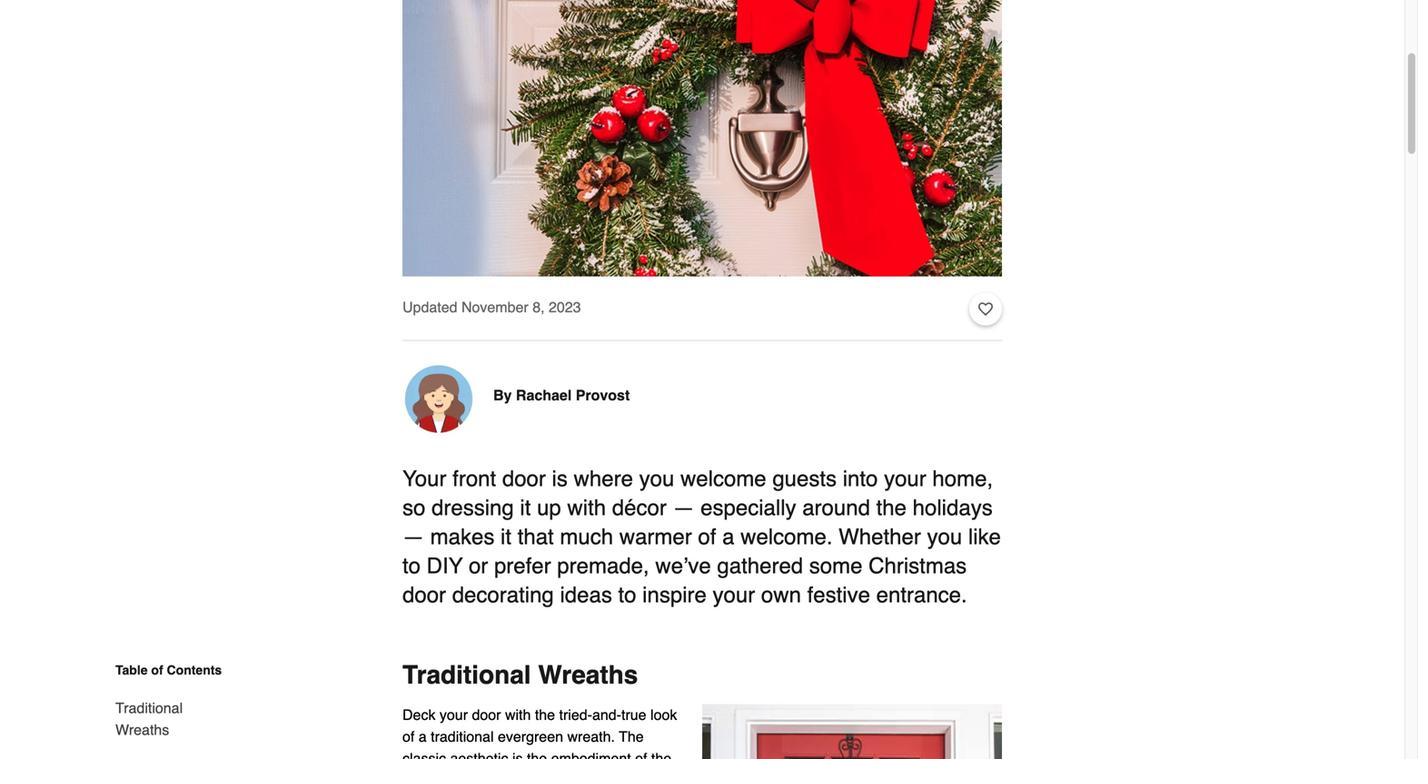 Task type: describe. For each thing, give the bounding box(es) containing it.
welcome.
[[741, 525, 833, 550]]

an evergreen wreath decorated with red flowers, gold and red ornaments and pinecones on a red door. image
[[702, 705, 1002, 760]]

around
[[802, 496, 870, 521]]

classic
[[402, 751, 446, 760]]

deck
[[402, 707, 436, 724]]

contents
[[167, 663, 222, 678]]

or
[[469, 554, 488, 579]]

table
[[115, 663, 148, 678]]

welcome
[[680, 467, 766, 492]]

1 vertical spatial the
[[535, 707, 555, 724]]

traditional wreaths link
[[115, 687, 237, 752]]

0 vertical spatial —
[[673, 496, 695, 521]]

2023
[[549, 299, 581, 316]]

1 horizontal spatial your
[[713, 583, 755, 608]]

0 vertical spatial it
[[520, 496, 531, 521]]

traditional inside 'table of contents' element
[[115, 700, 183, 717]]

of down "the"
[[635, 751, 647, 760]]

where
[[574, 467, 633, 492]]

0 horizontal spatial to
[[402, 554, 421, 579]]

diy
[[427, 554, 463, 579]]

wreaths inside traditional wreaths link
[[115, 722, 169, 739]]

tried-
[[559, 707, 592, 724]]

guests
[[773, 467, 837, 492]]

1 horizontal spatial to
[[618, 583, 636, 608]]

warmer
[[619, 525, 692, 550]]

christmas
[[869, 554, 967, 579]]

some
[[809, 554, 863, 579]]

home,
[[933, 467, 993, 492]]

evergreen
[[498, 729, 563, 746]]

whether
[[839, 525, 921, 550]]

of right "table"
[[151, 663, 163, 678]]

door for your
[[472, 707, 501, 724]]

1 vertical spatial it
[[501, 525, 512, 550]]

november
[[461, 299, 529, 316]]

own
[[761, 583, 801, 608]]

front
[[453, 467, 496, 492]]

2 horizontal spatial your
[[884, 467, 926, 492]]

true
[[621, 707, 646, 724]]

traditional wreaths inside 'table of contents' element
[[115, 700, 183, 739]]

table of contents
[[115, 663, 222, 678]]

with inside your front door is where you welcome guests into your home, so dressing it up with décor — especially around the holidays — makes it that much warmer of a welcome. whether you like to diy or prefer premade, we've gathered some christmas door decorating ideas to inspire your own festive entrance.
[[567, 496, 606, 521]]

festive
[[807, 583, 870, 608]]

gathered
[[717, 554, 803, 579]]

updated november 8, 2023
[[402, 299, 581, 316]]

the inside your front door is where you welcome guests into your home, so dressing it up with décor — especially around the holidays — makes it that much warmer of a welcome. whether you like to diy or prefer premade, we've gathered some christmas door decorating ideas to inspire your own festive entrance.
[[876, 496, 907, 521]]

decorating
[[452, 583, 554, 608]]

of inside your front door is where you welcome guests into your home, so dressing it up with décor — especially around the holidays — makes it that much warmer of a welcome. whether you like to diy or prefer premade, we've gathered some christmas door decorating ideas to inspire your own festive entrance.
[[698, 525, 716, 550]]

0 horizontal spatial door
[[402, 583, 446, 608]]



Task type: locate. For each thing, give the bounding box(es) containing it.
1 horizontal spatial traditional
[[402, 661, 531, 690]]

and-
[[592, 707, 621, 724]]

0 vertical spatial wreaths
[[538, 661, 638, 690]]

0 vertical spatial with
[[567, 496, 606, 521]]

0 horizontal spatial it
[[501, 525, 512, 550]]

0 vertical spatial is
[[552, 467, 568, 492]]

embodiment
[[551, 751, 631, 760]]

a down especially
[[722, 525, 734, 550]]

heart outline image
[[978, 300, 993, 319]]

0 vertical spatial traditional
[[402, 661, 531, 690]]

it left the up
[[520, 496, 531, 521]]

décor
[[612, 496, 667, 521]]

your up traditional
[[440, 707, 468, 724]]

0 vertical spatial a
[[722, 525, 734, 550]]

the
[[619, 729, 644, 746]]

1 horizontal spatial a
[[722, 525, 734, 550]]

door
[[502, 467, 546, 492], [402, 583, 446, 608], [472, 707, 501, 724]]

into
[[843, 467, 878, 492]]

is inside your front door is where you welcome guests into your home, so dressing it up with décor — especially around the holidays — makes it that much warmer of a welcome. whether you like to diy or prefer premade, we've gathered some christmas door decorating ideas to inspire your own festive entrance.
[[552, 467, 568, 492]]

much
[[560, 525, 613, 550]]

0 horizontal spatial a
[[419, 729, 427, 746]]

0 horizontal spatial your
[[440, 707, 468, 724]]

door up traditional
[[472, 707, 501, 724]]

1 vertical spatial wreaths
[[115, 722, 169, 739]]

you down holidays
[[927, 525, 962, 550]]

ideas
[[560, 583, 612, 608]]

of up classic
[[402, 729, 415, 746]]

2 horizontal spatial door
[[502, 467, 546, 492]]

like
[[968, 525, 1001, 550]]

1 horizontal spatial it
[[520, 496, 531, 521]]

traditional
[[402, 661, 531, 690], [115, 700, 183, 717]]

—
[[673, 496, 695, 521], [402, 525, 424, 550]]

1 vertical spatial to
[[618, 583, 636, 608]]

by
[[493, 387, 512, 404]]

a inside your front door is where you welcome guests into your home, so dressing it up with décor — especially around the holidays — makes it that much warmer of a welcome. whether you like to diy or prefer premade, we've gathered some christmas door decorating ideas to inspire your own festive entrance.
[[722, 525, 734, 550]]

0 horizontal spatial with
[[505, 707, 531, 724]]

1 vertical spatial with
[[505, 707, 531, 724]]

traditional down "table"
[[115, 700, 183, 717]]

1 horizontal spatial wreaths
[[538, 661, 638, 690]]

1 vertical spatial a
[[419, 729, 427, 746]]

1 vertical spatial traditional
[[115, 700, 183, 717]]

your front door is where you welcome guests into your home, so dressing it up with décor — especially around the holidays — makes it that much warmer of a welcome. whether you like to diy or prefer premade, we've gathered some christmas door decorating ideas to inspire your own festive entrance.
[[402, 467, 1001, 608]]

to left diy
[[402, 554, 421, 579]]

2 vertical spatial the
[[527, 751, 547, 760]]

1 horizontal spatial you
[[927, 525, 962, 550]]

with up evergreen
[[505, 707, 531, 724]]

0 horizontal spatial wreaths
[[115, 722, 169, 739]]

a inside deck your door with the tried-and-true look of a traditional evergreen wreath. the classic aesthetic is the embodiment of t
[[419, 729, 427, 746]]

premade,
[[557, 554, 649, 579]]

1 horizontal spatial is
[[552, 467, 568, 492]]

with up the "much"
[[567, 496, 606, 521]]

table of contents element
[[101, 661, 237, 760]]

1 vertical spatial traditional wreaths
[[115, 700, 183, 739]]

a up classic
[[419, 729, 427, 746]]

your inside deck your door with the tried-and-true look of a traditional evergreen wreath. the classic aesthetic is the embodiment of t
[[440, 707, 468, 724]]

traditional wreaths down "table"
[[115, 700, 183, 739]]

the
[[876, 496, 907, 521], [535, 707, 555, 724], [527, 751, 547, 760]]

wreaths up tried-
[[538, 661, 638, 690]]

to
[[402, 554, 421, 579], [618, 583, 636, 608]]

the up evergreen
[[535, 707, 555, 724]]

up
[[537, 496, 561, 521]]

your
[[402, 467, 447, 492]]

traditional wreaths
[[402, 661, 638, 690], [115, 700, 183, 739]]

it left that on the bottom
[[501, 525, 512, 550]]

0 horizontal spatial —
[[402, 525, 424, 550]]

traditional up traditional
[[402, 661, 531, 690]]

1 horizontal spatial traditional wreaths
[[402, 661, 638, 690]]

0 vertical spatial door
[[502, 467, 546, 492]]

with
[[567, 496, 606, 521], [505, 707, 531, 724]]

is down evergreen
[[512, 751, 523, 760]]

look
[[651, 707, 677, 724]]

1 vertical spatial door
[[402, 583, 446, 608]]

door down diy
[[402, 583, 446, 608]]

door inside deck your door with the tried-and-true look of a traditional evergreen wreath. the classic aesthetic is the embodiment of t
[[472, 707, 501, 724]]

makes
[[430, 525, 495, 550]]

wreath.
[[567, 729, 615, 746]]

entrance.
[[876, 583, 967, 608]]

1 vertical spatial you
[[927, 525, 962, 550]]

0 vertical spatial your
[[884, 467, 926, 492]]

1 vertical spatial your
[[713, 583, 755, 608]]

rachael
[[516, 387, 572, 404]]

0 vertical spatial to
[[402, 554, 421, 579]]

— up warmer
[[673, 496, 695, 521]]

especially
[[701, 496, 796, 521]]

of
[[698, 525, 716, 550], [151, 663, 163, 678], [402, 729, 415, 746], [635, 751, 647, 760]]

it
[[520, 496, 531, 521], [501, 525, 512, 550]]

0 vertical spatial you
[[639, 467, 674, 492]]

so
[[402, 496, 426, 521]]

2 vertical spatial your
[[440, 707, 468, 724]]

you
[[639, 467, 674, 492], [927, 525, 962, 550]]

holidays
[[913, 496, 993, 521]]

0 horizontal spatial traditional wreaths
[[115, 700, 183, 739]]

is
[[552, 467, 568, 492], [512, 751, 523, 760]]

door up the up
[[502, 467, 546, 492]]

is up the up
[[552, 467, 568, 492]]

prefer
[[494, 554, 551, 579]]

the down evergreen
[[527, 751, 547, 760]]

2 vertical spatial door
[[472, 707, 501, 724]]

the up whether
[[876, 496, 907, 521]]

0 vertical spatial traditional wreaths
[[402, 661, 638, 690]]

0 horizontal spatial traditional
[[115, 700, 183, 717]]

a snowy evergreen wreath with pinecones, apples, berries and an offset red bow on a white door. image
[[402, 0, 1002, 277]]

1 vertical spatial is
[[512, 751, 523, 760]]

your down gathered
[[713, 583, 755, 608]]

we've
[[655, 554, 711, 579]]

provost
[[576, 387, 630, 404]]

door for front
[[502, 467, 546, 492]]

inspire
[[642, 583, 707, 608]]

updated
[[402, 299, 457, 316]]

0 horizontal spatial is
[[512, 751, 523, 760]]

with inside deck your door with the tried-and-true look of a traditional evergreen wreath. the classic aesthetic is the embodiment of t
[[505, 707, 531, 724]]

8,
[[533, 299, 545, 316]]

your
[[884, 467, 926, 492], [713, 583, 755, 608], [440, 707, 468, 724]]

traditional
[[431, 729, 494, 746]]

you up décor
[[639, 467, 674, 492]]

a
[[722, 525, 734, 550], [419, 729, 427, 746]]

wreaths
[[538, 661, 638, 690], [115, 722, 169, 739]]

of up the we've
[[698, 525, 716, 550]]

1 horizontal spatial —
[[673, 496, 695, 521]]

wreaths down "table"
[[115, 722, 169, 739]]

to down premade,
[[618, 583, 636, 608]]

is inside deck your door with the tried-and-true look of a traditional evergreen wreath. the classic aesthetic is the embodiment of t
[[512, 751, 523, 760]]

traditional wreaths up deck your door with the tried-and-true look of a traditional evergreen wreath. the classic aesthetic is the embodiment of t
[[402, 661, 638, 690]]

rachael provost image
[[402, 363, 475, 436]]

dressing
[[432, 496, 514, 521]]

that
[[518, 525, 554, 550]]

1 horizontal spatial door
[[472, 707, 501, 724]]

deck your door with the tried-and-true look of a traditional evergreen wreath. the classic aesthetic is the embodiment of t
[[402, 707, 677, 760]]

— down so
[[402, 525, 424, 550]]

your right 'into' at the right of page
[[884, 467, 926, 492]]

aesthetic
[[450, 751, 508, 760]]

by rachael provost
[[493, 387, 630, 404]]

1 vertical spatial —
[[402, 525, 424, 550]]

1 horizontal spatial with
[[567, 496, 606, 521]]

0 horizontal spatial you
[[639, 467, 674, 492]]

0 vertical spatial the
[[876, 496, 907, 521]]



Task type: vqa. For each thing, say whether or not it's contained in the screenshot.
the "didn't"
no



